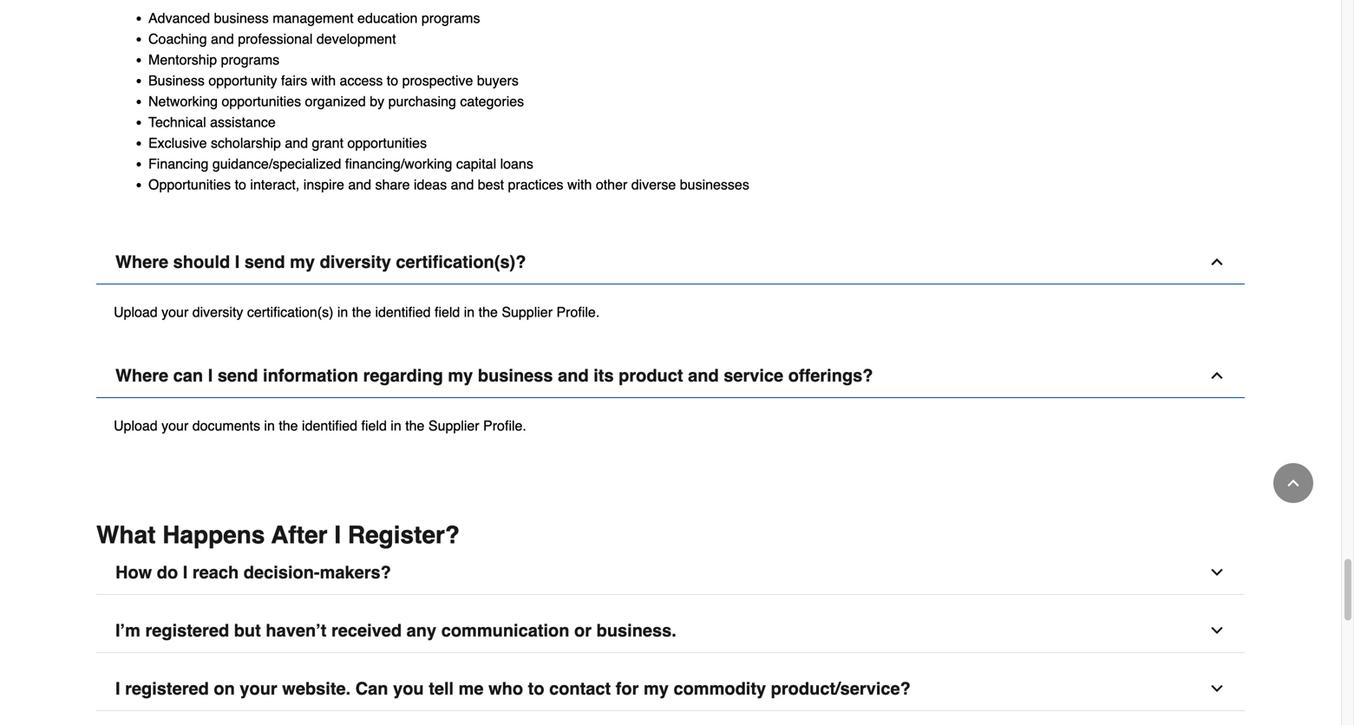 Task type: locate. For each thing, give the bounding box(es) containing it.
0 vertical spatial chevron up image
[[1209, 367, 1226, 384]]

1 horizontal spatial identified
[[375, 304, 431, 320]]

0 horizontal spatial chevron up image
[[1209, 367, 1226, 384]]

supplier up where can i send information regarding my business and its product and service offerings?
[[502, 304, 553, 320]]

1 horizontal spatial business
[[478, 366, 553, 386]]

and left its at the left of page
[[558, 366, 589, 386]]

1 horizontal spatial diversity
[[320, 252, 391, 272]]

mentorship
[[148, 52, 217, 68]]

can
[[356, 679, 388, 699]]

send up certification(s)
[[245, 252, 285, 272]]

1 vertical spatial send
[[218, 366, 258, 386]]

1 vertical spatial your
[[162, 418, 189, 434]]

1 vertical spatial to
[[235, 177, 246, 193]]

0 vertical spatial where
[[115, 252, 168, 272]]

in right the documents
[[264, 418, 275, 434]]

i for information
[[208, 366, 213, 386]]

should
[[173, 252, 230, 272]]

2 vertical spatial your
[[240, 679, 277, 699]]

1 vertical spatial diversity
[[192, 304, 243, 320]]

diversity down should
[[192, 304, 243, 320]]

2 vertical spatial my
[[644, 679, 669, 699]]

tell
[[429, 679, 454, 699]]

product
[[619, 366, 683, 386]]

opportunities down opportunity
[[222, 93, 301, 109]]

your right on
[[240, 679, 277, 699]]

chevron down image inside i'm registered but haven't received any communication or business. button
[[1209, 622, 1226, 640]]

0 vertical spatial send
[[245, 252, 285, 272]]

my right "regarding"
[[448, 366, 473, 386]]

1 horizontal spatial supplier
[[502, 304, 553, 320]]

i right the after
[[334, 522, 341, 549]]

0 vertical spatial my
[[290, 252, 315, 272]]

0 vertical spatial with
[[311, 73, 336, 89]]

do
[[157, 563, 178, 583]]

profile. down where can i send information regarding my business and its product and service offerings?
[[483, 418, 527, 434]]

2 horizontal spatial to
[[528, 679, 545, 699]]

1 horizontal spatial with
[[567, 177, 592, 193]]

registered right the i'm
[[145, 621, 229, 641]]

1 where from the top
[[115, 252, 168, 272]]

opportunities up the financing/working
[[347, 135, 427, 151]]

programs right "education"
[[422, 10, 480, 26]]

i'm
[[115, 621, 140, 641]]

i right can
[[208, 366, 213, 386]]

my up certification(s)
[[290, 252, 315, 272]]

in down "regarding"
[[391, 418, 402, 434]]

development
[[317, 31, 396, 47]]

to left interact,
[[235, 177, 246, 193]]

business
[[214, 10, 269, 26], [478, 366, 553, 386]]

1 vertical spatial chevron up image
[[1285, 475, 1302, 492]]

where should i send my diversity certification(s)?
[[115, 252, 526, 272]]

where
[[115, 252, 168, 272], [115, 366, 168, 386]]

and
[[211, 31, 234, 47], [285, 135, 308, 151], [348, 177, 371, 193], [451, 177, 474, 193], [558, 366, 589, 386], [688, 366, 719, 386]]

grant
[[312, 135, 344, 151]]

2 upload from the top
[[114, 418, 158, 434]]

0 vertical spatial your
[[162, 304, 189, 320]]

upload for where can i send information regarding my business and its product and service offerings?
[[114, 418, 158, 434]]

or
[[574, 621, 592, 641]]

buyers
[[477, 73, 519, 89]]

with left "other"
[[567, 177, 592, 193]]

technical
[[148, 114, 206, 130]]

with up organized
[[311, 73, 336, 89]]

1 vertical spatial profile.
[[483, 418, 527, 434]]

your down should
[[162, 304, 189, 320]]

2 where from the top
[[115, 366, 168, 386]]

where left can
[[115, 366, 168, 386]]

1 vertical spatial field
[[361, 418, 387, 434]]

send right can
[[218, 366, 258, 386]]

product/service?
[[771, 679, 911, 699]]

financing/working
[[345, 156, 452, 172]]

chevron down image for how do i reach decision-makers?
[[1209, 564, 1226, 581]]

1 chevron down image from the top
[[1209, 564, 1226, 581]]

0 vertical spatial chevron down image
[[1209, 564, 1226, 581]]

to
[[387, 73, 398, 89], [235, 177, 246, 193], [528, 679, 545, 699]]

0 horizontal spatial programs
[[221, 52, 280, 68]]

registered left on
[[125, 679, 209, 699]]

but
[[234, 621, 261, 641]]

my
[[290, 252, 315, 272], [448, 366, 473, 386], [644, 679, 669, 699]]

1 vertical spatial business
[[478, 366, 553, 386]]

i right should
[[235, 252, 240, 272]]

and left service
[[688, 366, 719, 386]]

registered for i'm
[[145, 621, 229, 641]]

and up guidance/specialized
[[285, 135, 308, 151]]

inspire
[[303, 177, 344, 193]]

2 vertical spatial to
[[528, 679, 545, 699]]

0 horizontal spatial business
[[214, 10, 269, 26]]

where can i send information regarding my business and its product and service offerings? button
[[96, 354, 1245, 398]]

the
[[352, 304, 371, 320], [479, 304, 498, 320], [279, 418, 298, 434], [405, 418, 425, 434]]

0 vertical spatial upload
[[114, 304, 158, 320]]

diversity
[[320, 252, 391, 272], [192, 304, 243, 320]]

programs up opportunity
[[221, 52, 280, 68]]

the down where should i send my diversity certification(s)?
[[352, 304, 371, 320]]

0 vertical spatial business
[[214, 10, 269, 26]]

your for can
[[162, 418, 189, 434]]

opportunity
[[209, 73, 277, 89]]

capital
[[456, 156, 496, 172]]

1 vertical spatial registered
[[125, 679, 209, 699]]

chevron up image
[[1209, 367, 1226, 384], [1285, 475, 1302, 492]]

1 vertical spatial chevron down image
[[1209, 622, 1226, 640]]

where left should
[[115, 252, 168, 272]]

chevron down image
[[1209, 564, 1226, 581], [1209, 622, 1226, 640]]

your for should
[[162, 304, 189, 320]]

to right access
[[387, 73, 398, 89]]

1 vertical spatial identified
[[302, 418, 358, 434]]

your left the documents
[[162, 418, 189, 434]]

0 vertical spatial registered
[[145, 621, 229, 641]]

field
[[435, 304, 460, 320], [361, 418, 387, 434]]

website.
[[282, 679, 351, 699]]

0 vertical spatial programs
[[422, 10, 480, 26]]

business inside the where can i send information regarding my business and its product and service offerings? button
[[478, 366, 553, 386]]

opportunities
[[222, 93, 301, 109], [347, 135, 427, 151]]

guidance/specialized
[[212, 156, 341, 172]]

profile.
[[557, 304, 600, 320], [483, 418, 527, 434]]

where for where can i send information regarding my business and its product and service offerings?
[[115, 366, 168, 386]]

how do i reach decision-makers? button
[[96, 551, 1245, 595]]

upload
[[114, 304, 158, 320], [114, 418, 158, 434]]

i down the i'm
[[115, 679, 120, 699]]

1 horizontal spatial my
[[448, 366, 473, 386]]

decision-
[[244, 563, 320, 583]]

chevron down image inside how do i reach decision-makers? button
[[1209, 564, 1226, 581]]

0 vertical spatial field
[[435, 304, 460, 320]]

0 horizontal spatial my
[[290, 252, 315, 272]]

in
[[337, 304, 348, 320], [464, 304, 475, 320], [264, 418, 275, 434], [391, 418, 402, 434]]

1 vertical spatial upload
[[114, 418, 158, 434]]

0 horizontal spatial profile.
[[483, 418, 527, 434]]

send inside where should i send my diversity certification(s)? button
[[245, 252, 285, 272]]

share
[[375, 177, 410, 193]]

1 vertical spatial programs
[[221, 52, 280, 68]]

send inside the where can i send information regarding my business and its product and service offerings? button
[[218, 366, 258, 386]]

1 horizontal spatial programs
[[422, 10, 480, 26]]

profile. up its at the left of page
[[557, 304, 600, 320]]

certification(s)
[[247, 304, 334, 320]]

the down "regarding"
[[405, 418, 425, 434]]

supplier down where can i send information regarding my business and its product and service offerings?
[[429, 418, 479, 434]]

identified
[[375, 304, 431, 320], [302, 418, 358, 434]]

with
[[311, 73, 336, 89], [567, 177, 592, 193]]

where can i send information regarding my business and its product and service offerings?
[[115, 366, 873, 386]]

i right do
[[183, 563, 188, 583]]

businesses
[[680, 177, 750, 193]]

fairs
[[281, 73, 307, 89]]

0 horizontal spatial to
[[235, 177, 246, 193]]

send
[[245, 252, 285, 272], [218, 366, 258, 386]]

and left share
[[348, 177, 371, 193]]

0 vertical spatial opportunities
[[222, 93, 301, 109]]

interact,
[[250, 177, 300, 193]]

0 horizontal spatial field
[[361, 418, 387, 434]]

1 upload from the top
[[114, 304, 158, 320]]

identified up "regarding"
[[375, 304, 431, 320]]

commodity
[[674, 679, 766, 699]]

to right who
[[528, 679, 545, 699]]

1 vertical spatial opportunities
[[347, 135, 427, 151]]

1 vertical spatial with
[[567, 177, 592, 193]]

0 vertical spatial diversity
[[320, 252, 391, 272]]

ideas
[[414, 177, 447, 193]]

field down "regarding"
[[361, 418, 387, 434]]

0 vertical spatial to
[[387, 73, 398, 89]]

0 horizontal spatial supplier
[[429, 418, 479, 434]]

programs
[[422, 10, 480, 26], [221, 52, 280, 68]]

diversity up upload your diversity certification(s) in the identified field in the supplier profile.
[[320, 252, 391, 272]]

identified down information
[[302, 418, 358, 434]]

0 vertical spatial identified
[[375, 304, 431, 320]]

field down certification(s)? on the left of page
[[435, 304, 460, 320]]

1 horizontal spatial chevron up image
[[1285, 475, 1302, 492]]

i
[[235, 252, 240, 272], [208, 366, 213, 386], [334, 522, 341, 549], [183, 563, 188, 583], [115, 679, 120, 699]]

information
[[263, 366, 358, 386]]

1 vertical spatial where
[[115, 366, 168, 386]]

chevron up image inside the where can i send information regarding my business and its product and service offerings? button
[[1209, 367, 1226, 384]]

chevron down image for i'm registered but haven't received any communication or business.
[[1209, 622, 1226, 640]]

1 vertical spatial supplier
[[429, 418, 479, 434]]

my right for
[[644, 679, 669, 699]]

supplier
[[502, 304, 553, 320], [429, 418, 479, 434]]

1 horizontal spatial profile.
[[557, 304, 600, 320]]

advanced
[[148, 10, 210, 26]]

regarding
[[363, 366, 443, 386]]

2 chevron down image from the top
[[1209, 622, 1226, 640]]



Task type: describe. For each thing, give the bounding box(es) containing it.
any
[[407, 621, 437, 641]]

other
[[596, 177, 628, 193]]

2 horizontal spatial my
[[644, 679, 669, 699]]

upload your diversity certification(s) in the identified field in the supplier profile.
[[114, 304, 600, 320]]

can
[[173, 366, 203, 386]]

its
[[594, 366, 614, 386]]

on
[[214, 679, 235, 699]]

networking
[[148, 93, 218, 109]]

chevron down image
[[1209, 680, 1226, 698]]

for
[[616, 679, 639, 699]]

happens
[[162, 522, 265, 549]]

categories
[[460, 93, 524, 109]]

haven't
[[266, 621, 327, 641]]

scroll to top element
[[1274, 463, 1314, 503]]

chevron up image inside scroll to top element
[[1285, 475, 1302, 492]]

loans
[[500, 156, 533, 172]]

register?
[[348, 522, 460, 549]]

send for my
[[245, 252, 285, 272]]

where should i send my diversity certification(s)? button
[[96, 240, 1245, 285]]

i'm registered but haven't received any communication or business. button
[[96, 609, 1245, 653]]

i for decision-
[[183, 563, 188, 583]]

how do i reach decision-makers?
[[115, 563, 391, 583]]

how
[[115, 563, 152, 583]]

diversity inside button
[[320, 252, 391, 272]]

chevron up image
[[1209, 253, 1226, 271]]

professional
[[238, 31, 313, 47]]

0 horizontal spatial diversity
[[192, 304, 243, 320]]

the down certification(s)? on the left of page
[[479, 304, 498, 320]]

after
[[271, 522, 328, 549]]

your inside the i registered on your website. can you tell me who to contact for my commodity product/service? button
[[240, 679, 277, 699]]

offerings?
[[789, 366, 873, 386]]

0 horizontal spatial identified
[[302, 418, 358, 434]]

prospective
[[402, 73, 473, 89]]

management
[[273, 10, 354, 26]]

business
[[148, 73, 205, 89]]

upload your documents in the identified field in the supplier profile.
[[114, 418, 527, 434]]

advanced business management education programs coaching and professional development mentorship programs business opportunity fairs with access to prospective buyers networking opportunities organized by purchasing categories technical assistance exclusive scholarship and grant opportunities financing guidance/specialized financing/working capital loans opportunities to interact, inspire and share ideas and best practices with other diverse businesses
[[148, 10, 750, 193]]

0 horizontal spatial with
[[311, 73, 336, 89]]

in down certification(s)? on the left of page
[[464, 304, 475, 320]]

education
[[358, 10, 418, 26]]

business inside advanced business management education programs coaching and professional development mentorship programs business opportunity fairs with access to prospective buyers networking opportunities organized by purchasing categories technical assistance exclusive scholarship and grant opportunities financing guidance/specialized financing/working capital loans opportunities to interact, inspire and share ideas and best practices with other diverse businesses
[[214, 10, 269, 26]]

me
[[459, 679, 484, 699]]

upload for where should i send my diversity certification(s)?
[[114, 304, 158, 320]]

by
[[370, 93, 385, 109]]

organized
[[305, 93, 366, 109]]

registered for i
[[125, 679, 209, 699]]

assistance
[[210, 114, 276, 130]]

diverse
[[631, 177, 676, 193]]

purchasing
[[388, 93, 456, 109]]

to inside button
[[528, 679, 545, 699]]

i registered on your website. can you tell me who to contact for my commodity product/service? button
[[96, 667, 1245, 712]]

business.
[[597, 621, 677, 641]]

who
[[489, 679, 523, 699]]

where for where should i send my diversity certification(s)?
[[115, 252, 168, 272]]

received
[[331, 621, 402, 641]]

best
[[478, 177, 504, 193]]

i'm registered but haven't received any communication or business.
[[115, 621, 677, 641]]

certification(s)?
[[396, 252, 526, 272]]

what
[[96, 522, 156, 549]]

and right coaching
[[211, 31, 234, 47]]

you
[[393, 679, 424, 699]]

in right certification(s)
[[337, 304, 348, 320]]

0 vertical spatial supplier
[[502, 304, 553, 320]]

reach
[[193, 563, 239, 583]]

coaching
[[148, 31, 207, 47]]

and down capital
[[451, 177, 474, 193]]

financing
[[148, 156, 209, 172]]

access
[[340, 73, 383, 89]]

communication
[[441, 621, 570, 641]]

what happens after i register?
[[96, 522, 460, 549]]

i for my
[[235, 252, 240, 272]]

i registered on your website. can you tell me who to contact for my commodity product/service?
[[115, 679, 911, 699]]

0 vertical spatial profile.
[[557, 304, 600, 320]]

0 horizontal spatial opportunities
[[222, 93, 301, 109]]

the down information
[[279, 418, 298, 434]]

1 vertical spatial my
[[448, 366, 473, 386]]

1 horizontal spatial to
[[387, 73, 398, 89]]

exclusive
[[148, 135, 207, 151]]

makers?
[[320, 563, 391, 583]]

1 horizontal spatial field
[[435, 304, 460, 320]]

documents
[[192, 418, 260, 434]]

scholarship
[[211, 135, 281, 151]]

opportunities
[[148, 177, 231, 193]]

1 horizontal spatial opportunities
[[347, 135, 427, 151]]

service
[[724, 366, 784, 386]]

send for information
[[218, 366, 258, 386]]

practices
[[508, 177, 564, 193]]

contact
[[549, 679, 611, 699]]



Task type: vqa. For each thing, say whether or not it's contained in the screenshot.
contact
yes



